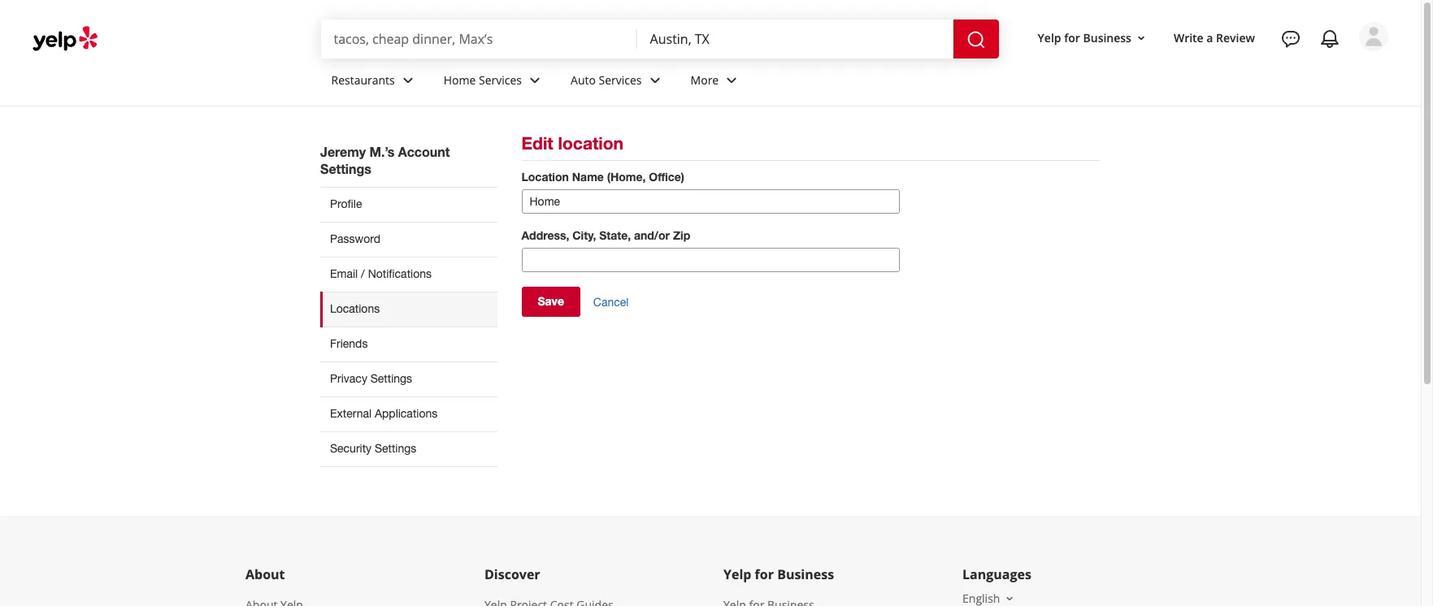 Task type: vqa. For each thing, say whether or not it's contained in the screenshot.
the English
yes



Task type: locate. For each thing, give the bounding box(es) containing it.
jeremy
[[320, 144, 366, 159]]

24 chevron down v2 image inside 'auto services' link
[[645, 70, 665, 90]]

0 vertical spatial for
[[1064, 30, 1080, 45]]

settings for security
[[375, 442, 417, 455]]

business
[[1083, 30, 1132, 45], [777, 566, 834, 584]]

review
[[1216, 30, 1255, 45]]

location
[[522, 170, 569, 184]]

account
[[398, 144, 450, 159]]

/
[[361, 267, 365, 280]]

about
[[246, 566, 285, 584]]

0 horizontal spatial 24 chevron down v2 image
[[525, 70, 545, 90]]

settings
[[320, 161, 371, 176], [371, 372, 412, 385], [375, 442, 417, 455]]

1 none field from the left
[[334, 30, 624, 48]]

email
[[330, 267, 358, 280]]

settings up external applications
[[371, 372, 412, 385]]

1 vertical spatial for
[[755, 566, 774, 584]]

for inside button
[[1064, 30, 1080, 45]]

0 vertical spatial settings
[[320, 161, 371, 176]]

16 chevron down v2 image
[[1004, 592, 1017, 606]]

location name (home, office)
[[522, 170, 685, 184]]

24 chevron down v2 image inside home services link
[[525, 70, 545, 90]]

home services
[[444, 72, 522, 88]]

applications
[[375, 407, 438, 420]]

edit
[[522, 133, 554, 154]]

1 services from the left
[[479, 72, 522, 88]]

1 vertical spatial yelp
[[724, 566, 752, 584]]

3 24 chevron down v2 image from the left
[[722, 70, 742, 90]]

1 vertical spatial yelp for business
[[724, 566, 834, 584]]

0 vertical spatial yelp for business
[[1038, 30, 1132, 45]]

settings down applications
[[375, 442, 417, 455]]

yelp for business
[[1038, 30, 1132, 45], [724, 566, 834, 584]]

services for auto services
[[599, 72, 642, 88]]

none field find
[[334, 30, 624, 48]]

24 chevron down v2 image right more
[[722, 70, 742, 90]]

24 chevron down v2 image left auto on the top of the page
[[525, 70, 545, 90]]

1 horizontal spatial services
[[599, 72, 642, 88]]

0 horizontal spatial services
[[479, 72, 522, 88]]

24 chevron down v2 image for home services
[[525, 70, 545, 90]]

notifications
[[368, 267, 432, 280]]

0 horizontal spatial none field
[[334, 30, 624, 48]]

yelp inside button
[[1038, 30, 1062, 45]]

friends
[[330, 337, 368, 350]]

0 horizontal spatial yelp
[[724, 566, 752, 584]]

location
[[558, 133, 624, 154]]

2 services from the left
[[599, 72, 642, 88]]

24 chevron down v2 image
[[525, 70, 545, 90], [645, 70, 665, 90], [722, 70, 742, 90]]

1 vertical spatial settings
[[371, 372, 412, 385]]

languages
[[963, 566, 1032, 584]]

services right auto on the top of the page
[[599, 72, 642, 88]]

2 horizontal spatial 24 chevron down v2 image
[[722, 70, 742, 90]]

write a review link
[[1168, 23, 1262, 53]]

24 chevron down v2 image for auto services
[[645, 70, 665, 90]]

jeremy m. image
[[1359, 22, 1389, 51]]

none field up home services
[[334, 30, 624, 48]]

1 horizontal spatial business
[[1083, 30, 1132, 45]]

1 vertical spatial business
[[777, 566, 834, 584]]

services
[[479, 72, 522, 88], [599, 72, 642, 88]]

jeremy m.'s account settings
[[320, 144, 450, 176]]

24 chevron down v2 image inside more link
[[722, 70, 742, 90]]

1 24 chevron down v2 image from the left
[[525, 70, 545, 90]]

locations link
[[320, 292, 497, 327]]

password
[[330, 233, 380, 246]]

1 horizontal spatial none field
[[650, 30, 940, 48]]

yelp
[[1038, 30, 1062, 45], [724, 566, 752, 584]]

None text field
[[522, 189, 900, 214]]

0 vertical spatial business
[[1083, 30, 1132, 45]]

cancel link
[[593, 296, 629, 310]]

None field
[[334, 30, 624, 48], [650, 30, 940, 48]]

0 vertical spatial yelp
[[1038, 30, 1062, 45]]

more link
[[678, 59, 755, 106]]

1 horizontal spatial yelp
[[1038, 30, 1062, 45]]

for
[[1064, 30, 1080, 45], [755, 566, 774, 584]]

24 chevron down v2 image right auto services
[[645, 70, 665, 90]]

0 horizontal spatial yelp for business
[[724, 566, 834, 584]]

none field up 'business categories' element at the top
[[650, 30, 940, 48]]

settings inside 'link'
[[371, 372, 412, 385]]

security settings
[[330, 442, 417, 455]]

services right home
[[479, 72, 522, 88]]

name
[[572, 170, 604, 184]]

profile
[[330, 198, 362, 211]]

notifications image
[[1320, 29, 1340, 49]]

2 vertical spatial settings
[[375, 442, 417, 455]]

settings down jeremy
[[320, 161, 371, 176]]

1 horizontal spatial yelp for business
[[1038, 30, 1132, 45]]

1 horizontal spatial for
[[1064, 30, 1080, 45]]

address,
[[522, 228, 569, 242]]

24 chevron down v2 image for more
[[722, 70, 742, 90]]

2 24 chevron down v2 image from the left
[[645, 70, 665, 90]]

2 none field from the left
[[650, 30, 940, 48]]

1 horizontal spatial 24 chevron down v2 image
[[645, 70, 665, 90]]

None search field
[[321, 20, 1002, 59]]

None text field
[[522, 248, 900, 272]]

english button
[[963, 591, 1017, 606]]



Task type: describe. For each thing, give the bounding box(es) containing it.
more
[[691, 72, 719, 88]]

cancel
[[593, 296, 629, 309]]

email / notifications link
[[320, 257, 497, 292]]

and/or
[[634, 228, 670, 242]]

Near text field
[[650, 30, 940, 48]]

email / notifications
[[330, 267, 432, 280]]

office)
[[649, 170, 685, 184]]

user actions element
[[1025, 20, 1412, 120]]

settings for privacy
[[371, 372, 412, 385]]

password link
[[320, 222, 497, 257]]

external applications
[[330, 407, 438, 420]]

search image
[[966, 30, 986, 49]]

profile link
[[320, 187, 497, 222]]

yelp for business inside button
[[1038, 30, 1132, 45]]

friends link
[[320, 327, 497, 362]]

privacy settings
[[330, 372, 412, 385]]

security
[[330, 442, 372, 455]]

yelp for business button
[[1031, 23, 1155, 53]]

edit location
[[522, 133, 624, 154]]

privacy settings link
[[320, 362, 497, 397]]

restaurants link
[[318, 59, 431, 106]]

(home,
[[607, 170, 646, 184]]

business inside button
[[1083, 30, 1132, 45]]

english
[[963, 591, 1000, 606]]

city,
[[573, 228, 596, 242]]

restaurants
[[331, 72, 395, 88]]

address, city, state, and/or zip
[[522, 228, 690, 242]]

messages image
[[1281, 29, 1301, 49]]

m.'s
[[369, 144, 395, 159]]

external applications link
[[320, 397, 497, 432]]

Find text field
[[334, 30, 624, 48]]

none field near
[[650, 30, 940, 48]]

0 horizontal spatial for
[[755, 566, 774, 584]]

locations
[[330, 302, 380, 315]]

0 horizontal spatial business
[[777, 566, 834, 584]]

settings inside jeremy m.'s account settings
[[320, 161, 371, 176]]

privacy
[[330, 372, 367, 385]]

external
[[330, 407, 372, 420]]

state,
[[599, 228, 631, 242]]

discover
[[485, 566, 540, 584]]

business categories element
[[318, 59, 1389, 106]]

auto services link
[[558, 59, 678, 106]]

auto
[[571, 72, 596, 88]]

zip
[[673, 228, 690, 242]]

write
[[1174, 30, 1204, 45]]

24 chevron down v2 image
[[398, 70, 418, 90]]

save button
[[522, 287, 580, 317]]

16 chevron down v2 image
[[1135, 31, 1148, 44]]

services for home services
[[479, 72, 522, 88]]

auto services
[[571, 72, 642, 88]]

a
[[1207, 30, 1213, 45]]

security settings link
[[320, 432, 497, 467]]

save
[[538, 294, 564, 308]]

home services link
[[431, 59, 558, 106]]

write a review
[[1174, 30, 1255, 45]]

home
[[444, 72, 476, 88]]



